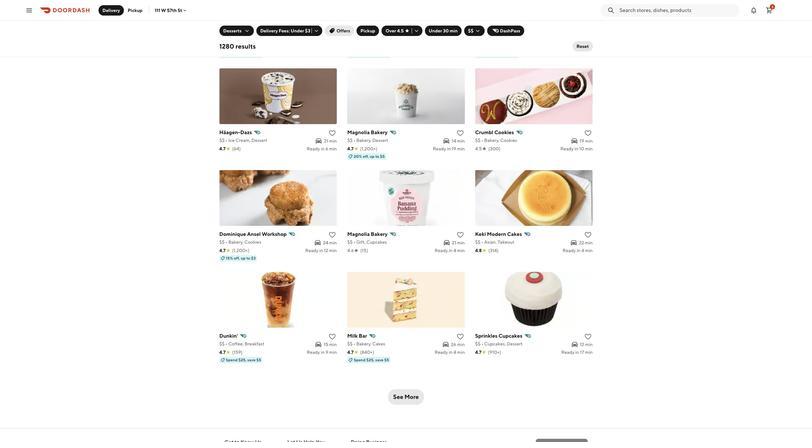 Task type: locate. For each thing, give the bounding box(es) containing it.
cookies up (300)
[[495, 129, 514, 136]]

spend $25, save $5
[[226, 52, 261, 57], [354, 52, 389, 57], [482, 52, 517, 57], [226, 358, 261, 363], [354, 358, 389, 363]]

dessert for sprinkles cupcakes
[[507, 342, 523, 347]]

spend $25, save $5 down results
[[226, 52, 261, 57]]

4 for keki modern cakes
[[582, 248, 584, 253]]

ready in 4 min
[[435, 248, 465, 253], [563, 248, 593, 253], [435, 350, 465, 355]]

1 vertical spatial (1,200+)
[[232, 248, 250, 253]]

bakery,
[[356, 138, 372, 143], [484, 138, 500, 143], [228, 240, 244, 245], [356, 342, 372, 347]]

4 for magnolia bakery
[[454, 248, 456, 253]]

0 vertical spatial 21
[[324, 138, 328, 144]]

$$
[[468, 28, 474, 33], [219, 36, 225, 41], [347, 36, 353, 41], [475, 36, 481, 41], [219, 138, 225, 143], [347, 138, 353, 143], [475, 138, 481, 143], [219, 240, 225, 245], [347, 240, 353, 245], [475, 240, 481, 245], [219, 342, 225, 347], [347, 342, 353, 347], [475, 342, 481, 347]]

bakery up $$ • gift, cupcakes
[[371, 231, 388, 237]]

1 horizontal spatial $3
[[305, 28, 310, 33]]

1 horizontal spatial up
[[370, 154, 375, 159]]

over 4.5 button
[[382, 26, 422, 36]]

to right 15%
[[246, 256, 250, 261]]

ready in 4 min for magnolia bakery
[[435, 248, 465, 253]]

click to add this store to your saved list image for magnolia bakery
[[457, 129, 464, 137]]

1 vertical spatial pickup button
[[357, 26, 379, 36]]

(159)
[[232, 350, 243, 355]]

0 vertical spatial cookies
[[495, 129, 514, 136]]

1 horizontal spatial 4.5
[[475, 146, 482, 151]]

26 min
[[451, 342, 465, 347]]

click to add this store to your saved list image left offers
[[329, 28, 336, 35]]

coffee,
[[228, 36, 244, 41], [356, 36, 372, 41], [484, 36, 500, 41], [228, 342, 244, 347]]

bakery, down "dominique"
[[228, 240, 244, 245]]

1 vertical spatial off,
[[234, 256, 240, 261]]

0 vertical spatial to
[[376, 154, 379, 159]]

spend down (434) at the top left
[[226, 52, 238, 57]]

4 down 26
[[454, 350, 456, 355]]

21 min up 6
[[324, 138, 337, 144]]

ready in 4 min for milk bar
[[435, 350, 465, 355]]

20%
[[354, 154, 362, 159]]

28 min
[[579, 37, 593, 42]]

under right fees:
[[291, 28, 304, 33]]

offers button
[[325, 26, 354, 36]]

(1,200+) up 20% off, up to $5
[[360, 146, 378, 151]]

0 horizontal spatial 19
[[452, 146, 456, 151]]

2 under from the left
[[429, 28, 442, 33]]

3
[[772, 5, 774, 9]]

magnolia for gift,
[[347, 231, 370, 237]]

4.7 left (159)
[[219, 350, 226, 355]]

0 horizontal spatial cakes
[[373, 342, 385, 347]]

delivery fees: under $3
[[260, 28, 310, 33]]

2 vertical spatial cookies
[[245, 240, 261, 245]]

1 vertical spatial cakes
[[373, 342, 385, 347]]

pickup button left over at the top of the page
[[357, 26, 379, 36]]

4.7 left (64)
[[219, 146, 226, 151]]

min right 17 at the right bottom of page
[[585, 350, 593, 355]]

more
[[405, 394, 419, 401]]

1 vertical spatial cookies
[[501, 138, 517, 143]]

(1,200+) for dominique
[[232, 248, 250, 253]]

2 horizontal spatial dessert
[[507, 342, 523, 347]]

0 vertical spatial magnolia bakery
[[347, 129, 388, 136]]

2 bakery from the top
[[371, 231, 388, 237]]

desserts button
[[219, 26, 254, 36]]

min right the 30
[[450, 28, 458, 33]]

19
[[580, 138, 584, 144], [452, 146, 456, 151]]

21 min for häagen-dazs
[[324, 138, 337, 144]]

open menu image
[[25, 6, 33, 14]]

$3 right 15%
[[251, 256, 256, 261]]

spend down offers button
[[354, 52, 366, 57]]

21 for bakery
[[452, 240, 456, 246]]

up right 20%
[[370, 154, 375, 159]]

cakes up (840+)
[[373, 342, 385, 347]]

results
[[236, 42, 256, 50]]

$$ • coffee, breakfast down over at the top of the page
[[347, 36, 392, 41]]

magnolia
[[347, 129, 370, 136], [347, 231, 370, 237]]

0 horizontal spatial up
[[241, 256, 246, 261]]

$$ • bakery, cookies down "dominique"
[[219, 240, 261, 245]]

2 magnolia bakery from the top
[[347, 231, 388, 237]]

to for bakery
[[376, 154, 379, 159]]

1 vertical spatial pickup
[[361, 28, 375, 33]]

cupcakes up $$ • cupcakes, dessert
[[499, 333, 523, 339]]

4.7 left (434) at the top left
[[219, 44, 226, 50]]

(1,200+)
[[360, 146, 378, 151], [232, 248, 250, 253]]

4.7 for milk bar
[[347, 350, 354, 355]]

4.6
[[347, 248, 354, 253]]

ready in 4 min left 4.8
[[435, 248, 465, 253]]

keki modern cakes
[[475, 231, 522, 237]]

cookies for crumbl cookies
[[501, 138, 517, 143]]

1 horizontal spatial 21
[[452, 240, 456, 246]]

0 horizontal spatial delivery
[[102, 8, 120, 13]]

min right 15
[[329, 342, 337, 347]]

(1,200+) up 15% off, up to $3
[[232, 248, 250, 253]]

click to add this store to your saved list image left keki
[[457, 231, 464, 239]]

4.5
[[397, 28, 404, 33], [475, 146, 482, 151]]

4.7 down "dominique"
[[219, 248, 226, 253]]

1280
[[219, 42, 234, 50]]

12 up 17 at the right bottom of page
[[580, 342, 584, 347]]

dessert down the sprinkles cupcakes
[[507, 342, 523, 347]]

off,
[[363, 154, 369, 159], [234, 256, 240, 261]]

1 vertical spatial 19
[[452, 146, 456, 151]]

dessert up 20% off, up to $5
[[373, 138, 388, 143]]

21
[[324, 138, 328, 144], [452, 240, 456, 246]]

dessert
[[252, 138, 267, 143], [373, 138, 388, 143], [507, 342, 523, 347]]

1 vertical spatial 21
[[452, 240, 456, 246]]

bakery for cupcakes
[[371, 231, 388, 237]]

4.7 for häagen-dazs
[[219, 146, 226, 151]]

fees:
[[279, 28, 290, 33]]

pickup left over at the top of the page
[[361, 28, 375, 33]]

$25,
[[239, 52, 247, 57], [367, 52, 375, 57], [495, 52, 503, 57], [239, 358, 247, 363], [367, 358, 375, 363]]

save for ready in 9 min
[[247, 358, 256, 363]]

spend $25, save $5 down (840+)
[[354, 358, 389, 363]]

1 horizontal spatial dessert
[[373, 138, 388, 143]]

min down 24 min
[[329, 248, 337, 253]]

0 vertical spatial (1,200+)
[[360, 146, 378, 151]]

dominique
[[219, 231, 246, 237]]

pickup left 111 at the left
[[128, 8, 143, 13]]

cookies down dominique ansel workshop
[[245, 240, 261, 245]]

4.5 right over at the top of the page
[[397, 28, 404, 33]]

1 horizontal spatial pickup
[[361, 28, 375, 33]]

see
[[393, 394, 404, 401]]

off, for dominique
[[234, 256, 240, 261]]

cookies down crumbl cookies
[[501, 138, 517, 143]]

click to add this store to your saved list image up the 22 min
[[585, 231, 592, 239]]

click to add this store to your saved list image up ready in 6 min
[[329, 129, 336, 137]]

1 vertical spatial delivery
[[260, 28, 278, 33]]

click to add this store to your saved list image up the 12 min
[[585, 333, 592, 341]]

sprinkles cupcakes
[[475, 333, 523, 339]]

1 vertical spatial bakery
[[371, 231, 388, 237]]

1 horizontal spatial delivery
[[260, 28, 278, 33]]

pickup button left 111 at the left
[[124, 5, 146, 15]]

gift,
[[356, 240, 366, 245]]

spend for (434)
[[226, 52, 238, 57]]

1 horizontal spatial cupcakes
[[499, 333, 523, 339]]

4.7 for dunkin'
[[219, 350, 226, 355]]

ansel
[[247, 231, 261, 237]]

111 w 57th st
[[155, 8, 182, 13]]

1 vertical spatial 9
[[326, 350, 328, 355]]

4.7 for dominique ansel workshop
[[219, 248, 226, 253]]

0 horizontal spatial 4.5
[[397, 28, 404, 33]]

1 bakery from the top
[[371, 129, 388, 136]]

click to add this store to your saved list image for häagen-dazs
[[329, 129, 336, 137]]

Store search: begin typing to search for stores available on DoorDash text field
[[620, 7, 736, 14]]

0 vertical spatial pickup
[[128, 8, 143, 13]]

spend $25, save $5 down 'dashpass' button
[[482, 52, 517, 57]]

0 vertical spatial cakes
[[507, 231, 522, 237]]

bakery, for crumbl
[[484, 138, 500, 143]]

4.7 left (910+)
[[475, 350, 482, 355]]

4.5 left (300)
[[475, 146, 482, 151]]

$$ • bakery, cookies for crumbl
[[475, 138, 517, 143]]

$$ • bakery, cookies
[[475, 138, 517, 143], [219, 240, 261, 245]]

magnolia bakery for bakery,
[[347, 129, 388, 136]]

breakfast
[[245, 36, 264, 41], [373, 36, 392, 41], [501, 36, 520, 41], [245, 342, 264, 347]]

1 horizontal spatial under
[[429, 28, 442, 33]]

9
[[582, 44, 584, 50], [326, 350, 328, 355]]

1 vertical spatial up
[[241, 256, 246, 261]]

spend down (840+)
[[354, 358, 366, 363]]

ready
[[563, 44, 576, 50], [307, 146, 320, 151], [433, 146, 446, 151], [561, 146, 574, 151], [305, 248, 319, 253], [435, 248, 448, 253], [563, 248, 576, 253], [307, 350, 320, 355], [435, 350, 448, 355], [562, 350, 575, 355]]

takeout
[[498, 240, 515, 245]]

$$ • gift, cupcakes
[[347, 240, 387, 245]]

magnolia bakery up '$$ • bakery, dessert'
[[347, 129, 388, 136]]

$$ inside button
[[468, 28, 474, 33]]

1 vertical spatial magnolia
[[347, 231, 370, 237]]

under inside button
[[429, 28, 442, 33]]

ready in 9 min down 15
[[307, 350, 337, 355]]

pickup button
[[124, 5, 146, 15], [357, 26, 379, 36]]

spend
[[226, 52, 238, 57], [354, 52, 366, 57], [482, 52, 494, 57], [226, 358, 238, 363], [354, 358, 366, 363]]

0 vertical spatial $$ • bakery, cookies
[[475, 138, 517, 143]]

21 min left asian,
[[452, 240, 465, 246]]

ready in 9 min down 28
[[563, 44, 593, 50]]

cupcakes
[[367, 240, 387, 245], [499, 333, 523, 339]]

1 horizontal spatial off,
[[363, 154, 369, 159]]

1 vertical spatial $3
[[251, 256, 256, 261]]

spend $25, save $5 for ready in 4 min
[[354, 358, 389, 363]]

15% off, up to $3
[[226, 256, 256, 261]]

asian,
[[484, 240, 497, 245]]

under left the 30
[[429, 28, 442, 33]]

delivery inside button
[[102, 8, 120, 13]]

click to add this store to your saved list image up 26 min
[[457, 333, 464, 341]]

click to add this store to your saved list image up 14 min
[[457, 129, 464, 137]]

see more button
[[388, 390, 424, 405]]

cream,
[[236, 138, 251, 143]]

cakes up takeout
[[507, 231, 522, 237]]

bar
[[359, 333, 367, 339]]

19 down 14
[[452, 146, 456, 151]]

0 vertical spatial $3
[[305, 28, 310, 33]]

0 horizontal spatial pickup
[[128, 8, 143, 13]]

$$ • bakery, cakes
[[347, 342, 385, 347]]

0 horizontal spatial 21
[[324, 138, 328, 144]]

min down 26 min
[[457, 350, 465, 355]]

spend down (159)
[[226, 358, 238, 363]]

4.7 for magnolia bakery
[[347, 146, 354, 151]]

0 horizontal spatial to
[[246, 256, 250, 261]]

sprinkles
[[475, 333, 498, 339]]

0 vertical spatial 9
[[582, 44, 584, 50]]

21 min
[[324, 138, 337, 144], [452, 240, 465, 246]]

spend $25, save $5 for (434)
[[226, 52, 261, 57]]

cookies
[[495, 129, 514, 136], [501, 138, 517, 143], [245, 240, 261, 245]]

off, right 20%
[[363, 154, 369, 159]]

delivery
[[102, 8, 120, 13], [260, 28, 278, 33]]

min up the ready in 17 min
[[585, 342, 593, 347]]

(910+)
[[488, 350, 501, 355]]

0 vertical spatial magnolia
[[347, 129, 370, 136]]

desserts
[[223, 28, 242, 33]]

1 vertical spatial cupcakes
[[499, 333, 523, 339]]

4.7 down milk on the left
[[347, 350, 354, 355]]

click to add this store to your saved list image
[[329, 28, 336, 35], [329, 129, 336, 137], [457, 129, 464, 137], [329, 231, 336, 239], [457, 333, 464, 341], [585, 333, 592, 341]]

ready in 4 min down 26
[[435, 350, 465, 355]]

(840+)
[[360, 350, 374, 355]]

click to add this store to your saved list image for cookies
[[585, 129, 592, 137]]

0 vertical spatial ready in 9 min
[[563, 44, 593, 50]]

0 vertical spatial 4.5
[[397, 28, 404, 33]]

magnolia bakery up $$ • gift, cupcakes
[[347, 231, 388, 237]]

4
[[454, 248, 456, 253], [582, 248, 584, 253], [454, 350, 456, 355]]

9 down 28
[[582, 44, 584, 50]]

1 horizontal spatial 12
[[580, 342, 584, 347]]

1 vertical spatial $$ • bakery, cookies
[[219, 240, 261, 245]]

bakery, for dominique
[[228, 240, 244, 245]]

21 for dazs
[[324, 138, 328, 144]]

4.7
[[219, 44, 226, 50], [219, 146, 226, 151], [347, 146, 354, 151], [219, 248, 226, 253], [219, 350, 226, 355], [347, 350, 354, 355], [475, 350, 482, 355]]

9 down 15
[[326, 350, 328, 355]]

0 horizontal spatial 12
[[324, 248, 328, 253]]

milk
[[347, 333, 358, 339]]

in
[[577, 44, 581, 50], [321, 146, 325, 151], [447, 146, 451, 151], [575, 146, 579, 151], [319, 248, 323, 253], [449, 248, 453, 253], [577, 248, 581, 253], [321, 350, 325, 355], [449, 350, 453, 355], [576, 350, 579, 355]]

min left 4.8
[[457, 248, 465, 253]]

1 horizontal spatial 21 min
[[452, 240, 465, 246]]

0 vertical spatial bakery
[[371, 129, 388, 136]]

0 vertical spatial cupcakes
[[367, 240, 387, 245]]

4 down "22"
[[582, 248, 584, 253]]

1 horizontal spatial $$ • bakery, cookies
[[475, 138, 517, 143]]

min inside button
[[450, 28, 458, 33]]

1 magnolia from the top
[[347, 129, 370, 136]]

4 left 4.8
[[454, 248, 456, 253]]

19 up '10'
[[580, 138, 584, 144]]

$$ • coffee, breakfast
[[219, 36, 264, 41], [347, 36, 392, 41], [475, 36, 520, 41], [219, 342, 264, 347]]

0 vertical spatial 19
[[580, 138, 584, 144]]

0 horizontal spatial under
[[291, 28, 304, 33]]

(64)
[[232, 146, 241, 151]]

0 vertical spatial up
[[370, 154, 375, 159]]

dashpass
[[500, 28, 521, 33]]

bakery, up 20% off, up to $5
[[356, 138, 372, 143]]

min right 14
[[457, 138, 465, 144]]

1 magnolia bakery from the top
[[347, 129, 388, 136]]

cookies for dominique ansel workshop
[[245, 240, 261, 245]]

bakery
[[371, 129, 388, 136], [371, 231, 388, 237]]

12 down the "24"
[[324, 248, 328, 253]]

spend $25, save $5 for ready in 9 min
[[226, 358, 261, 363]]

12
[[324, 248, 328, 253], [580, 342, 584, 347]]

2 items, open order cart image
[[766, 6, 774, 14]]

1 horizontal spatial to
[[376, 154, 379, 159]]

$$ • bakery, cookies down crumbl cookies
[[475, 138, 517, 143]]

reset
[[577, 44, 589, 49]]

bakery, down bar
[[356, 342, 372, 347]]

4 for milk bar
[[454, 350, 456, 355]]

1 vertical spatial to
[[246, 256, 250, 261]]

magnolia up gift, on the bottom
[[347, 231, 370, 237]]

click to add this store to your saved list image up 19 min
[[585, 129, 592, 137]]

4.7 down '$$ • bakery, dessert'
[[347, 146, 354, 151]]

1 under from the left
[[291, 28, 304, 33]]

up right 15%
[[241, 256, 246, 261]]

1 vertical spatial 21 min
[[452, 240, 465, 246]]

0 vertical spatial delivery
[[102, 8, 120, 13]]

1 horizontal spatial (1,200+)
[[360, 146, 378, 151]]

0 horizontal spatial 21 min
[[324, 138, 337, 144]]

save for (434)
[[247, 52, 256, 57]]

0 horizontal spatial pickup button
[[124, 5, 146, 15]]

0 vertical spatial 12
[[324, 248, 328, 253]]

0 horizontal spatial off,
[[234, 256, 240, 261]]

1 vertical spatial ready in 9 min
[[307, 350, 337, 355]]

min down the 22 min
[[585, 248, 593, 253]]

save
[[247, 52, 256, 57], [375, 52, 384, 57], [503, 52, 512, 57], [247, 358, 256, 363], [375, 358, 384, 363]]

0 horizontal spatial $$ • bakery, cookies
[[219, 240, 261, 245]]

off, right 15%
[[234, 256, 240, 261]]

1 vertical spatial magnolia bakery
[[347, 231, 388, 237]]

2 magnolia from the top
[[347, 231, 370, 237]]

click to add this store to your saved list image
[[457, 28, 464, 35], [585, 129, 592, 137], [457, 231, 464, 239], [585, 231, 592, 239], [329, 333, 336, 341]]

bakery, down crumbl cookies
[[484, 138, 500, 143]]

$$ • bakery, cookies for dominique
[[219, 240, 261, 245]]

under
[[291, 28, 304, 33], [429, 28, 442, 33]]

$25, for (434)
[[239, 52, 247, 57]]

0 vertical spatial off,
[[363, 154, 369, 159]]

0 vertical spatial 21 min
[[324, 138, 337, 144]]

over
[[386, 28, 396, 33]]

spend $25, save $5 down (159)
[[226, 358, 261, 363]]

0 horizontal spatial (1,200+)
[[232, 248, 250, 253]]

click to add this store to your saved list image up 24 min
[[329, 231, 336, 239]]

min right 26
[[457, 342, 465, 347]]

$3 right fees:
[[305, 28, 310, 33]]

1 vertical spatial 4.5
[[475, 146, 482, 151]]



Task type: describe. For each thing, give the bounding box(es) containing it.
0 horizontal spatial ready in 9 min
[[307, 350, 337, 355]]

$$ • asian, takeout
[[475, 240, 515, 245]]

reset button
[[573, 41, 593, 52]]

min up ready in 6 min
[[329, 138, 337, 144]]

w
[[161, 8, 166, 13]]

min down 14 min
[[457, 146, 465, 151]]

crumbl
[[475, 129, 494, 136]]

1 horizontal spatial 9
[[582, 44, 584, 50]]

min right "22"
[[585, 240, 593, 246]]

28
[[579, 37, 584, 42]]

(1,200+) for magnolia
[[360, 146, 378, 151]]

14 min
[[452, 138, 465, 144]]

click to add this store to your saved list image right the 30
[[457, 28, 464, 35]]

ready in 4 min for keki modern cakes
[[563, 248, 593, 253]]

$25, for ready in 9 min
[[239, 358, 247, 363]]

dashpass button
[[487, 26, 524, 36]]

see more
[[393, 394, 419, 401]]

111 w 57th st button
[[155, 8, 187, 13]]

15 min
[[324, 342, 337, 347]]

19 min
[[580, 138, 593, 144]]

dazs
[[240, 129, 252, 136]]

20% off, up to $5
[[354, 154, 385, 159]]

click to add this store to your saved list image for modern
[[585, 231, 592, 239]]

12 min
[[580, 342, 593, 347]]

to for ansel
[[246, 256, 250, 261]]

min down 28 min
[[585, 44, 593, 50]]

min down "15 min"
[[329, 350, 337, 355]]

0 horizontal spatial $3
[[251, 256, 256, 261]]

pickup for top pickup button
[[128, 8, 143, 13]]

min left asian,
[[457, 240, 465, 246]]

over 4.5
[[386, 28, 404, 33]]

(300)
[[489, 146, 501, 151]]

delivery for delivery fees: under $3
[[260, 28, 278, 33]]

1 vertical spatial 12
[[580, 342, 584, 347]]

(314)
[[489, 248, 499, 253]]

0 horizontal spatial dessert
[[252, 138, 267, 143]]

spend for ready in 4 min
[[354, 358, 366, 363]]

3 button
[[763, 4, 776, 17]]

min up ready in 10 min
[[585, 138, 593, 144]]

$$ button
[[464, 26, 485, 36]]

ice
[[228, 138, 235, 143]]

$$ • cupcakes, dessert
[[475, 342, 523, 347]]

offers
[[337, 28, 350, 33]]

häagen-dazs
[[219, 129, 252, 136]]

spend down the $$ button
[[482, 52, 494, 57]]

$$ • coffee, breakfast up results
[[219, 36, 264, 41]]

6
[[326, 146, 328, 151]]

ready in 10 min
[[561, 146, 593, 151]]

cupcakes,
[[484, 342, 506, 347]]

$$ • coffee, breakfast up (159)
[[219, 342, 264, 347]]

under 30 min
[[429, 28, 458, 33]]

bakery, for milk
[[356, 342, 372, 347]]

ready in 19 min
[[433, 146, 465, 151]]

under 30 min button
[[425, 26, 462, 36]]

dominique ansel workshop
[[219, 231, 287, 237]]

$25, for ready in 4 min
[[367, 358, 375, 363]]

1 horizontal spatial pickup button
[[357, 26, 379, 36]]

st
[[178, 8, 182, 13]]

(15)
[[360, 248, 368, 253]]

milk bar
[[347, 333, 367, 339]]

notification bell image
[[750, 6, 758, 14]]

ready in 6 min
[[307, 146, 337, 151]]

15
[[324, 342, 328, 347]]

min right 28
[[585, 37, 593, 42]]

up for dominique
[[241, 256, 246, 261]]

(434)
[[232, 44, 243, 50]]

$$ • coffee, breakfast down dashpass
[[475, 36, 520, 41]]

workshop
[[262, 231, 287, 237]]

click to add this store to your saved list image for milk bar
[[457, 333, 464, 341]]

spend for ready in 9 min
[[226, 358, 238, 363]]

pickup for pickup button to the right
[[361, 28, 375, 33]]

ready in 12 min
[[305, 248, 337, 253]]

min right the "24"
[[329, 240, 337, 246]]

$$ • ice cream, dessert
[[219, 138, 267, 143]]

4.7 for sprinkles cupcakes
[[475, 350, 482, 355]]

22 min
[[579, 240, 593, 246]]

4.8
[[475, 248, 482, 253]]

delivery button
[[99, 5, 124, 15]]

26
[[451, 342, 456, 347]]

modern
[[487, 231, 506, 237]]

delivery for delivery
[[102, 8, 120, 13]]

1280 results
[[219, 42, 256, 50]]

magnolia bakery for gift,
[[347, 231, 388, 237]]

4.5 inside button
[[397, 28, 404, 33]]

up for magnolia
[[370, 154, 375, 159]]

dessert for magnolia bakery
[[373, 138, 388, 143]]

save for ready in 4 min
[[375, 358, 384, 363]]

häagen-
[[219, 129, 240, 136]]

click to add this store to your saved list image for dominique ansel workshop
[[329, 231, 336, 239]]

10
[[579, 146, 584, 151]]

1 horizontal spatial 19
[[580, 138, 584, 144]]

off, for magnolia
[[363, 154, 369, 159]]

$$ • bakery, dessert
[[347, 138, 388, 143]]

30
[[443, 28, 449, 33]]

magnolia for bakery,
[[347, 129, 370, 136]]

click to add this store to your saved list image for bakery
[[457, 231, 464, 239]]

1 horizontal spatial cakes
[[507, 231, 522, 237]]

15%
[[226, 256, 233, 261]]

24 min
[[323, 240, 337, 246]]

111
[[155, 8, 160, 13]]

keki
[[475, 231, 486, 237]]

bakery for dessert
[[371, 129, 388, 136]]

min right '10'
[[585, 146, 593, 151]]

click to add this store to your saved list image for sprinkles cupcakes
[[585, 333, 592, 341]]

click to add this store to your saved list image for dunkin'
[[329, 28, 336, 35]]

click to add this store to your saved list image up "15 min"
[[329, 333, 336, 341]]

spend $25, save $5 down over at the top of the page
[[354, 52, 389, 57]]

21 min for magnolia bakery
[[452, 240, 465, 246]]

0 vertical spatial pickup button
[[124, 5, 146, 15]]

22
[[579, 240, 584, 246]]

1 horizontal spatial ready in 9 min
[[563, 44, 593, 50]]

0 horizontal spatial cupcakes
[[367, 240, 387, 245]]

24
[[323, 240, 328, 246]]

57th
[[167, 8, 177, 13]]

14
[[452, 138, 456, 144]]

min right 6
[[329, 146, 337, 151]]

bakery, for magnolia
[[356, 138, 372, 143]]

0 horizontal spatial 9
[[326, 350, 328, 355]]

ready in 17 min
[[562, 350, 593, 355]]

17
[[580, 350, 584, 355]]

crumbl cookies
[[475, 129, 514, 136]]



Task type: vqa. For each thing, say whether or not it's contained in the screenshot.


